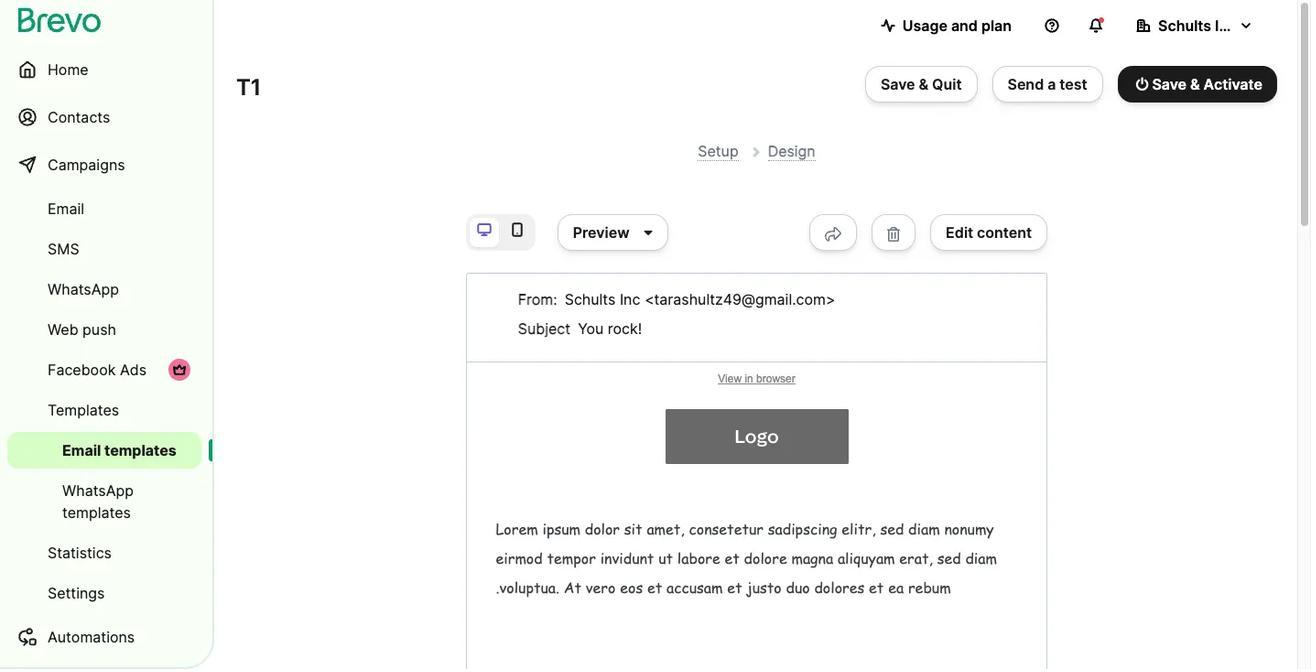 Task type: locate. For each thing, give the bounding box(es) containing it.
0 vertical spatial whatsapp
[[48, 280, 119, 298]]

save left quit
[[881, 75, 915, 93]]

inc up 'rock!'
[[620, 290, 640, 308]]

templates
[[104, 441, 177, 460], [62, 504, 131, 522]]

1 horizontal spatial inc
[[1215, 16, 1236, 35]]

0 horizontal spatial &
[[919, 75, 929, 93]]

facebook
[[48, 361, 116, 379]]

email
[[48, 200, 84, 218], [62, 441, 101, 460]]

web push
[[48, 320, 116, 339]]

whatsapp down email templates link
[[62, 482, 134, 500]]

email link
[[7, 190, 201, 227]]

subject you rock!
[[518, 319, 642, 337]]

schults up save & activate button in the top right of the page
[[1158, 16, 1211, 35]]

content
[[977, 223, 1032, 241]]

whatsapp inside 'link'
[[48, 280, 119, 298]]

0 vertical spatial schults
[[1158, 16, 1211, 35]]

save
[[881, 75, 915, 93], [1152, 75, 1187, 93]]

quit
[[932, 75, 962, 93]]

a
[[1048, 75, 1056, 93]]

& inside button
[[1190, 75, 1200, 93]]

templates inside whatsapp templates
[[62, 504, 131, 522]]

design
[[768, 142, 816, 160]]

usage
[[903, 16, 948, 35]]

email down "templates" at the left bottom of page
[[62, 441, 101, 460]]

web push link
[[7, 311, 201, 348]]

:
[[553, 290, 557, 308]]

preview
[[573, 223, 630, 241]]

statistics link
[[7, 535, 201, 571]]

schults inc
[[1158, 16, 1236, 35]]

subject
[[518, 319, 571, 337]]

0 horizontal spatial save
[[881, 75, 915, 93]]

1 horizontal spatial schults
[[1158, 16, 1211, 35]]

send a test button
[[992, 66, 1103, 103]]

schults
[[1158, 16, 1211, 35], [565, 290, 616, 308]]

save for save & quit
[[881, 75, 915, 93]]

save & activate
[[1152, 75, 1263, 93]]

0 vertical spatial inc
[[1215, 16, 1236, 35]]

& left activate
[[1190, 75, 1200, 93]]

automations
[[48, 628, 135, 646]]

0 vertical spatial templates
[[104, 441, 177, 460]]

inc
[[1215, 16, 1236, 35], [620, 290, 640, 308]]

0 vertical spatial email
[[48, 200, 84, 218]]

1 vertical spatial email
[[62, 441, 101, 460]]

&
[[919, 75, 929, 93], [1190, 75, 1200, 93]]

save inside save & activate button
[[1152, 75, 1187, 93]]

schults up you
[[565, 290, 616, 308]]

1 vertical spatial schults
[[565, 290, 616, 308]]

send a test
[[1008, 75, 1087, 93]]

templates down "templates" link
[[104, 441, 177, 460]]

& inside 'button'
[[919, 75, 929, 93]]

1 horizontal spatial &
[[1190, 75, 1200, 93]]

you
[[578, 319, 604, 337]]

templates up statistics link
[[62, 504, 131, 522]]

2 & from the left
[[1190, 75, 1200, 93]]

email up the sms
[[48, 200, 84, 218]]

contacts link
[[7, 95, 201, 139]]

usage and plan button
[[866, 7, 1026, 44]]

send
[[1008, 75, 1044, 93]]

statistics
[[48, 544, 112, 562]]

1 & from the left
[[919, 75, 929, 93]]

save right 'power off' icon
[[1152, 75, 1187, 93]]

settings
[[48, 584, 105, 602]]

from
[[518, 290, 553, 308]]

templates link
[[7, 392, 201, 429]]

1 vertical spatial whatsapp
[[62, 482, 134, 500]]

whatsapp
[[48, 280, 119, 298], [62, 482, 134, 500]]

whatsapp up web push
[[48, 280, 119, 298]]

web
[[48, 320, 78, 339]]

email templates link
[[7, 432, 201, 469]]

whatsapp for whatsapp templates
[[62, 482, 134, 500]]

automations link
[[7, 615, 201, 659]]

0 horizontal spatial schults
[[565, 290, 616, 308]]

2 save from the left
[[1152, 75, 1187, 93]]

email for email templates
[[62, 441, 101, 460]]

save inside save & quit 'button'
[[881, 75, 915, 93]]

preview button
[[557, 214, 668, 251]]

activate
[[1204, 75, 1263, 93]]

settings link
[[7, 575, 201, 612]]

campaigns
[[48, 156, 125, 174]]

contacts
[[48, 108, 110, 126]]

1 vertical spatial templates
[[62, 504, 131, 522]]

inc up activate
[[1215, 16, 1236, 35]]

& left quit
[[919, 75, 929, 93]]

edit
[[946, 223, 973, 241]]

push
[[83, 320, 116, 339]]

1 horizontal spatial save
[[1152, 75, 1187, 93]]

whatsapp link
[[7, 271, 201, 308]]

1 save from the left
[[881, 75, 915, 93]]

save for save & activate
[[1152, 75, 1187, 93]]

0 horizontal spatial inc
[[620, 290, 640, 308]]

ads
[[120, 361, 146, 379]]

power off image
[[1136, 77, 1149, 92]]



Task type: describe. For each thing, give the bounding box(es) containing it.
save & quit button
[[865, 66, 977, 103]]

<tarashultz49@gmail.com>
[[645, 290, 836, 308]]

schults inside button
[[1158, 16, 1211, 35]]

email templates
[[62, 441, 177, 460]]

sms link
[[7, 231, 201, 267]]

facebook ads
[[48, 361, 146, 379]]

templates
[[48, 401, 119, 419]]

usage and plan
[[903, 16, 1012, 35]]

caret down image
[[644, 225, 653, 240]]

& for activate
[[1190, 75, 1200, 93]]

edit content
[[946, 223, 1032, 241]]

save & activate button
[[1118, 66, 1277, 103]]

whatsapp for whatsapp
[[48, 280, 119, 298]]

whatsapp templates
[[62, 482, 134, 522]]

save & quit
[[881, 75, 962, 93]]

campaigns link
[[7, 143, 201, 187]]

test
[[1060, 75, 1087, 93]]

schults inc button
[[1122, 7, 1268, 44]]

setup link
[[698, 142, 739, 161]]

rock!
[[608, 319, 642, 337]]

plan
[[981, 16, 1012, 35]]

sms
[[48, 240, 79, 258]]

email for email
[[48, 200, 84, 218]]

from : schults inc <tarashultz49@gmail.com>
[[518, 290, 836, 308]]

left___rvooi image
[[172, 363, 187, 377]]

edit content button
[[930, 214, 1048, 251]]

home
[[48, 60, 88, 79]]

templates for email templates
[[104, 441, 177, 460]]

inc inside button
[[1215, 16, 1236, 35]]

whatsapp templates link
[[7, 472, 201, 531]]

templates for whatsapp templates
[[62, 504, 131, 522]]

& for quit
[[919, 75, 929, 93]]

home link
[[7, 48, 201, 92]]

t1
[[236, 74, 261, 101]]

and
[[951, 16, 978, 35]]

design link
[[768, 142, 816, 161]]

setup
[[698, 142, 739, 160]]

facebook ads link
[[7, 352, 201, 388]]

1 vertical spatial inc
[[620, 290, 640, 308]]



Task type: vqa. For each thing, say whether or not it's contained in the screenshot.
top no
no



